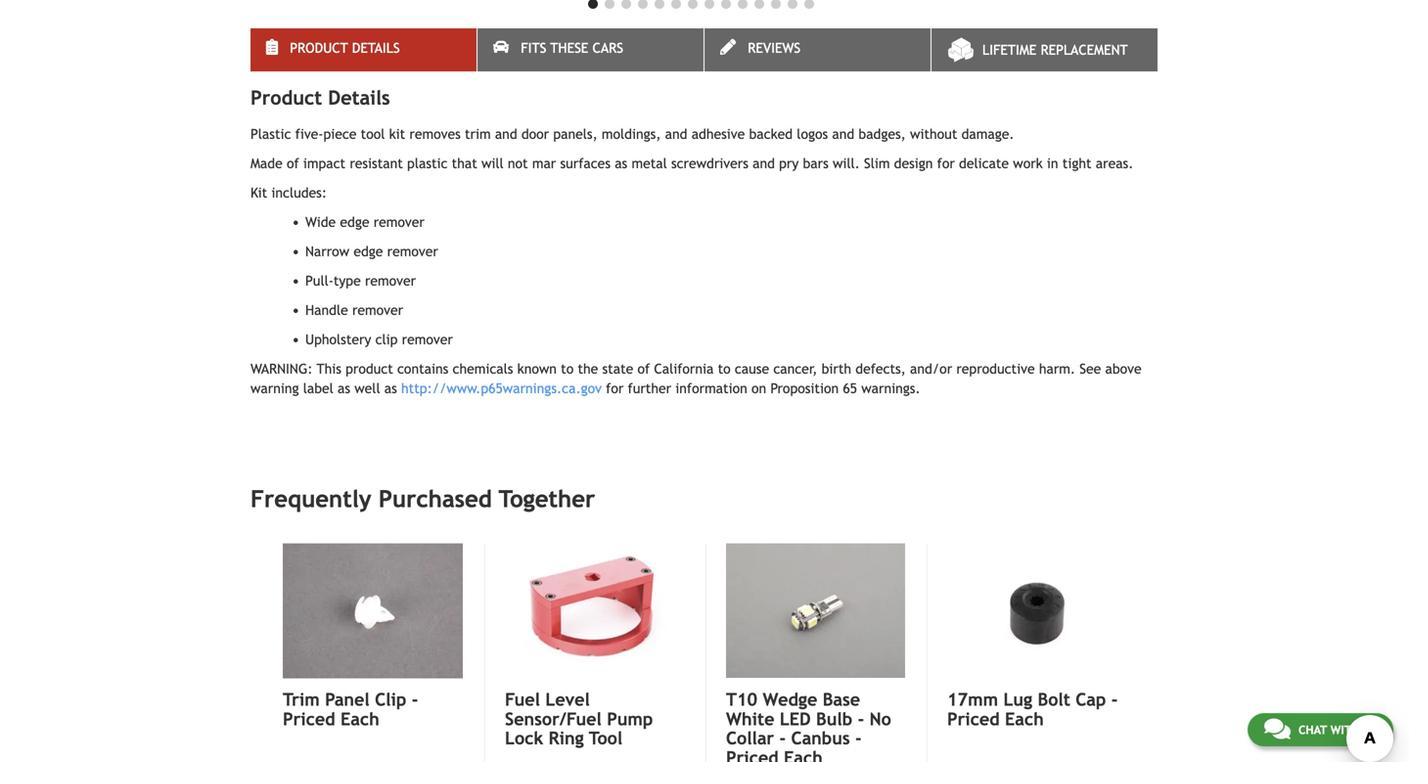Task type: vqa. For each thing, say whether or not it's contained in the screenshot.
rightmost The R8
no



Task type: locate. For each thing, give the bounding box(es) containing it.
sensor/fuel
[[505, 709, 602, 730]]

purchased
[[379, 486, 492, 513]]

as left well
[[338, 381, 351, 397]]

damage.
[[962, 126, 1015, 142]]

to up information
[[718, 361, 731, 377]]

trim
[[283, 690, 320, 710]]

each inside t10 wedge base white led bulb - no collar - canbus - priced each
[[784, 748, 823, 763]]

edge down wide edge remover
[[354, 244, 383, 260]]

of inside warning: this product contains chemicals known to the state of california to cause cancer, birth defects, and/or reproductive harm. see above warning label as well as
[[638, 361, 650, 377]]

of right made
[[287, 156, 299, 171]]

reviews link
[[705, 29, 931, 72]]

cars
[[593, 40, 624, 56]]

1 vertical spatial edge
[[354, 244, 383, 260]]

badges,
[[859, 126, 906, 142]]

product details up five-
[[251, 86, 390, 109]]

fuel
[[505, 690, 540, 710]]

to
[[561, 361, 574, 377], [718, 361, 731, 377]]

http://www.p65warnings.ca.gov for further information on proposition 65 warnings.
[[401, 381, 921, 397]]

contains
[[397, 361, 449, 377]]

fuel level sensor/fuel pump lock ring tool
[[505, 690, 653, 749]]

each down 'led'
[[784, 748, 823, 763]]

0 horizontal spatial to
[[561, 361, 574, 377]]

the
[[578, 361, 598, 377]]

edge up narrow edge remover
[[340, 215, 370, 230]]

product
[[290, 40, 348, 56], [251, 86, 322, 109]]

backed
[[749, 126, 793, 142]]

1 horizontal spatial for
[[938, 156, 955, 171]]

1 horizontal spatial each
[[784, 748, 823, 763]]

fits
[[521, 40, 547, 56]]

remover for narrow edge remover
[[387, 244, 438, 260]]

2 horizontal spatial priced
[[948, 709, 1000, 730]]

17mm
[[948, 690, 999, 710]]

remover down wide edge remover
[[387, 244, 438, 260]]

and up will.
[[833, 126, 855, 142]]

fits these cars
[[521, 40, 624, 56]]

product details up piece
[[290, 40, 400, 56]]

0 horizontal spatial for
[[606, 381, 624, 397]]

cause
[[735, 361, 770, 377]]

1 vertical spatial for
[[606, 381, 624, 397]]

0 horizontal spatial priced
[[283, 709, 335, 730]]

warning
[[251, 381, 299, 397]]

wide edge remover
[[305, 215, 425, 230]]

for
[[938, 156, 955, 171], [606, 381, 624, 397]]

priced down white
[[726, 748, 779, 763]]

tool
[[589, 729, 623, 749]]

chat with us link
[[1248, 714, 1394, 747]]

0 horizontal spatial each
[[341, 709, 380, 730]]

2 horizontal spatial each
[[1005, 709, 1044, 730]]

harm.
[[1040, 361, 1076, 377]]

each inside 17mm lug bolt cap - priced each
[[1005, 709, 1044, 730]]

areas.
[[1096, 156, 1134, 171]]

for down without in the top of the page
[[938, 156, 955, 171]]

collar
[[726, 729, 775, 749]]

design
[[895, 156, 933, 171]]

priced left lug
[[948, 709, 1000, 730]]

ring
[[549, 729, 584, 749]]

1 horizontal spatial to
[[718, 361, 731, 377]]

of
[[287, 156, 299, 171], [638, 361, 650, 377]]

1 horizontal spatial as
[[385, 381, 397, 397]]

removes
[[410, 126, 461, 142]]

http://www.p65warnings.ca.gov link
[[401, 381, 602, 397]]

remover up narrow edge remover
[[374, 215, 425, 230]]

- inside 17mm lug bolt cap - priced each
[[1112, 690, 1118, 710]]

edge
[[340, 215, 370, 230], [354, 244, 383, 260]]

0 vertical spatial product details
[[290, 40, 400, 56]]

white
[[726, 709, 775, 730]]

product up plastic
[[251, 86, 322, 109]]

product up five-
[[290, 40, 348, 56]]

remover
[[374, 215, 425, 230], [387, 244, 438, 260], [365, 273, 416, 289], [352, 303, 403, 318], [402, 332, 453, 348]]

remover down narrow edge remover
[[365, 273, 416, 289]]

wide
[[305, 215, 336, 230]]

lifetime replacement link
[[932, 29, 1158, 72]]

proposition
[[771, 381, 839, 397]]

chat
[[1299, 723, 1328, 737]]

edge for wide
[[340, 215, 370, 230]]

each inside trim panel clip - priced each
[[341, 709, 380, 730]]

each right "trim" in the left of the page
[[341, 709, 380, 730]]

1 to from the left
[[561, 361, 574, 377]]

trim
[[465, 126, 491, 142]]

remover for pull-type remover
[[365, 273, 416, 289]]

lock
[[505, 729, 544, 749]]

bulb
[[817, 709, 853, 730]]

not
[[508, 156, 528, 171]]

information
[[676, 381, 748, 397]]

narrow edge remover
[[305, 244, 438, 260]]

0 vertical spatial for
[[938, 156, 955, 171]]

wedge
[[763, 690, 818, 710]]

1 horizontal spatial priced
[[726, 748, 779, 763]]

0 vertical spatial edge
[[340, 215, 370, 230]]

of up further
[[638, 361, 650, 377]]

as left metal
[[615, 156, 628, 171]]

remover for upholstery clip remover
[[402, 332, 453, 348]]

priced
[[283, 709, 335, 730], [948, 709, 1000, 730], [726, 748, 779, 763]]

1 vertical spatial product
[[251, 86, 322, 109]]

remover for wide edge remover
[[374, 215, 425, 230]]

details
[[352, 40, 400, 56], [328, 86, 390, 109]]

t10
[[726, 690, 758, 710]]

this
[[317, 361, 342, 377]]

metal
[[632, 156, 667, 171]]

each right 17mm
[[1005, 709, 1044, 730]]

california
[[654, 361, 714, 377]]

led
[[780, 709, 811, 730]]

1 horizontal spatial of
[[638, 361, 650, 377]]

pump
[[607, 709, 653, 730]]

priced left clip
[[283, 709, 335, 730]]

us
[[1364, 723, 1377, 737]]

as
[[615, 156, 628, 171], [338, 381, 351, 397], [385, 381, 397, 397]]

0 vertical spatial product
[[290, 40, 348, 56]]

remover up "contains"
[[402, 332, 453, 348]]

as right well
[[385, 381, 397, 397]]

panel
[[325, 690, 370, 710]]

upholstery
[[305, 332, 371, 348]]

for down state on the top left of the page
[[606, 381, 624, 397]]

1 vertical spatial of
[[638, 361, 650, 377]]

canbus
[[792, 729, 850, 749]]

logos
[[797, 126, 828, 142]]

trim panel clip - priced each link
[[283, 690, 463, 730]]

mar
[[532, 156, 556, 171]]

0 vertical spatial of
[[287, 156, 299, 171]]

product details
[[290, 40, 400, 56], [251, 86, 390, 109]]

plastic
[[407, 156, 448, 171]]

to left the the
[[561, 361, 574, 377]]



Task type: describe. For each thing, give the bounding box(es) containing it.
65
[[843, 381, 858, 397]]

state
[[603, 361, 634, 377]]

further
[[628, 381, 672, 397]]

remover up the upholstery clip remover
[[352, 303, 403, 318]]

edge for narrow
[[354, 244, 383, 260]]

chemicals
[[453, 361, 513, 377]]

without
[[911, 126, 958, 142]]

- inside trim panel clip - priced each
[[412, 690, 418, 710]]

pull-
[[305, 273, 334, 289]]

base
[[823, 690, 861, 710]]

that
[[452, 156, 478, 171]]

no
[[870, 709, 892, 730]]

birth
[[822, 361, 852, 377]]

cancer,
[[774, 361, 818, 377]]

moldings,
[[602, 126, 661, 142]]

with
[[1331, 723, 1360, 737]]

frequently purchased together
[[251, 486, 596, 513]]

0 horizontal spatial of
[[287, 156, 299, 171]]

2 to from the left
[[718, 361, 731, 377]]

narrow
[[305, 244, 350, 260]]

kit includes:
[[251, 185, 327, 201]]

0 horizontal spatial as
[[338, 381, 351, 397]]

type
[[334, 273, 361, 289]]

warnings.
[[862, 381, 921, 397]]

trim panel clip - priced each
[[283, 690, 418, 730]]

these
[[551, 40, 589, 56]]

well
[[355, 381, 380, 397]]

cap
[[1076, 690, 1107, 710]]

tight
[[1063, 156, 1092, 171]]

0 vertical spatial details
[[352, 40, 400, 56]]

five-
[[295, 126, 324, 142]]

above
[[1106, 361, 1142, 377]]

will.
[[833, 156, 860, 171]]

and left pry
[[753, 156, 775, 171]]

t10 wedge base white led bulb - no collar - canbus - priced each image
[[726, 544, 906, 678]]

t10 wedge base white led bulb - no collar - canbus - priced each link
[[726, 690, 906, 763]]

surfaces
[[560, 156, 611, 171]]

replacement
[[1041, 42, 1128, 58]]

door
[[522, 126, 549, 142]]

http://www.p65warnings.ca.gov
[[401, 381, 602, 397]]

warning:
[[251, 361, 313, 377]]

fits these cars link
[[478, 29, 704, 72]]

comments image
[[1265, 718, 1291, 741]]

includes:
[[272, 185, 327, 201]]

and up made of impact resistant plastic that will not mar surfaces as metal screwdrivers and pry bars will. slim design for delicate work in tight areas.
[[665, 126, 688, 142]]

trim panel clip - priced each image
[[283, 544, 463, 679]]

product details link
[[251, 29, 477, 72]]

and/or
[[911, 361, 953, 377]]

tool
[[361, 126, 385, 142]]

pry
[[779, 156, 799, 171]]

kit
[[251, 185, 267, 201]]

1 vertical spatial details
[[328, 86, 390, 109]]

on
[[752, 381, 767, 397]]

kit
[[389, 126, 406, 142]]

priced inside trim panel clip - priced each
[[283, 709, 335, 730]]

product
[[346, 361, 393, 377]]

made of impact resistant plastic that will not mar surfaces as metal screwdrivers and pry bars will. slim design for delicate work in tight areas.
[[251, 156, 1134, 171]]

frequently
[[251, 486, 372, 513]]

resistant
[[350, 156, 403, 171]]

reviews
[[748, 40, 801, 56]]

clip
[[375, 690, 407, 710]]

lug
[[1004, 690, 1033, 710]]

panels,
[[553, 126, 598, 142]]

fuel level sensor/fuel pump lock ring tool link
[[505, 690, 684, 749]]

impact
[[303, 156, 346, 171]]

bars
[[803, 156, 829, 171]]

priced inside t10 wedge base white led bulb - no collar - canbus - priced each
[[726, 748, 779, 763]]

will
[[482, 156, 504, 171]]

reproductive
[[957, 361, 1035, 377]]

handle
[[305, 303, 348, 318]]

lifetime replacement
[[983, 42, 1128, 58]]

in
[[1047, 156, 1059, 171]]

17mm lug bolt cap - priced each image
[[948, 544, 1127, 678]]

clip
[[376, 332, 398, 348]]

1 vertical spatial product details
[[251, 86, 390, 109]]

known
[[518, 361, 557, 377]]

piece
[[324, 126, 357, 142]]

fuel level sensor/fuel pump lock ring tool image
[[505, 544, 684, 678]]

and right trim
[[495, 126, 518, 142]]

label
[[303, 381, 334, 397]]

bolt
[[1038, 690, 1071, 710]]

plastic five-piece tool kit removes trim and door panels, moldings, and adhesive backed logos and badges, without damage.
[[251, 126, 1015, 142]]

made
[[251, 156, 283, 171]]

work
[[1014, 156, 1043, 171]]

defects,
[[856, 361, 906, 377]]

screwdrivers
[[672, 156, 749, 171]]

slim
[[864, 156, 890, 171]]

delicate
[[959, 156, 1009, 171]]

2 horizontal spatial as
[[615, 156, 628, 171]]

priced inside 17mm lug bolt cap - priced each
[[948, 709, 1000, 730]]

handle remover
[[305, 303, 403, 318]]

adhesive
[[692, 126, 745, 142]]

t10 wedge base white led bulb - no collar - canbus - priced each
[[726, 690, 892, 763]]



